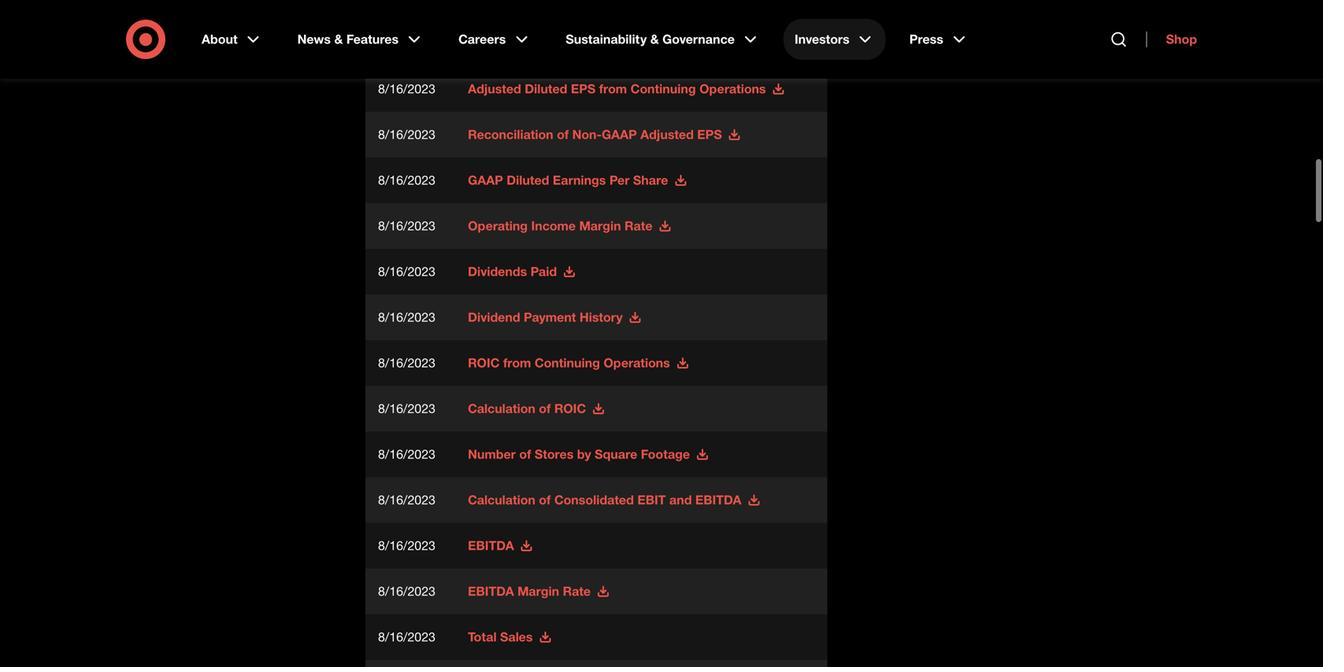 Task type: locate. For each thing, give the bounding box(es) containing it.
1 vertical spatial ebitda
[[468, 538, 514, 553]]

ebitda down ebitda link
[[468, 584, 514, 599]]

0 vertical spatial calculation
[[468, 401, 535, 416]]

gaap diluted earnings per share
[[468, 172, 668, 188]]

square
[[595, 447, 637, 462]]

total sales
[[468, 629, 533, 645]]

continuing for adjusted diluted eps from continuing operations
[[631, 81, 696, 96]]

of down stores at left bottom
[[539, 492, 551, 508]]

1 calculation from the top
[[468, 401, 535, 416]]

1 vertical spatial margin
[[518, 584, 559, 599]]

news
[[297, 32, 331, 47]]

0 horizontal spatial adjusted
[[468, 81, 521, 96]]

1 vertical spatial gaap
[[602, 127, 637, 142]]

1 vertical spatial continuing
[[631, 81, 696, 96]]

ebitda inside ebitda link
[[468, 538, 514, 553]]

of inside reconciliation of non-gaap adjusted eps link
[[557, 127, 569, 142]]

roic down roic from continuing operations
[[554, 401, 586, 416]]

dividend payment history
[[468, 309, 623, 325]]

1 8/16/2023 from the top
[[378, 35, 435, 51]]

0 vertical spatial roic
[[468, 355, 500, 371]]

11 8/16/2023 from the top
[[378, 492, 435, 508]]

0 vertical spatial gaap
[[468, 35, 503, 51]]

8/16/2023 for ebitda
[[378, 538, 435, 553]]

ebitda inside ebitda margin rate link
[[468, 584, 514, 599]]

0 horizontal spatial roic
[[468, 355, 500, 371]]

4 8/16/2023 from the top
[[378, 172, 435, 188]]

footage
[[641, 447, 690, 462]]

from for gaap
[[581, 35, 609, 51]]

0 vertical spatial rate
[[625, 218, 653, 233]]

5 8/16/2023 from the top
[[378, 218, 435, 233]]

0 horizontal spatial &
[[334, 32, 343, 47]]

0 vertical spatial ebitda
[[695, 492, 741, 508]]

calculation up number at the bottom left of page
[[468, 401, 535, 416]]

rate
[[625, 218, 653, 233], [563, 584, 591, 599]]

roic from continuing operations
[[468, 355, 670, 371]]

earnings
[[553, 172, 606, 188]]

margin up sales
[[518, 584, 559, 599]]

calculation
[[468, 401, 535, 416], [468, 492, 535, 508]]

0 horizontal spatial rate
[[563, 584, 591, 599]]

calculation of consolidated ebit and ebitda
[[468, 492, 741, 508]]

continuing
[[612, 35, 678, 51], [631, 81, 696, 96], [535, 355, 600, 371]]

history
[[580, 309, 623, 325]]

number of stores by square footage
[[468, 447, 690, 462]]

sales
[[500, 629, 533, 645]]

share
[[633, 172, 668, 188]]

1 horizontal spatial adjusted
[[640, 127, 694, 142]]

of left the non-
[[557, 127, 569, 142]]

1 vertical spatial operations
[[699, 81, 766, 96]]

9 8/16/2023 from the top
[[378, 401, 435, 416]]

8/16/2023 for operating income margin rate
[[378, 218, 435, 233]]

eps for gaap
[[553, 35, 578, 51]]

adjusted up share
[[640, 127, 694, 142]]

0 vertical spatial from
[[581, 35, 609, 51]]

8/16/2023 for roic from continuing operations
[[378, 355, 435, 371]]

calculation for calculation of consolidated ebit and ebitda
[[468, 492, 535, 508]]

1 horizontal spatial margin
[[579, 218, 621, 233]]

of for non-
[[557, 127, 569, 142]]

income
[[531, 218, 576, 233]]

news & features
[[297, 32, 399, 47]]

2 & from the left
[[650, 32, 659, 47]]

10 8/16/2023 from the top
[[378, 447, 435, 462]]

2 vertical spatial operations
[[604, 355, 670, 371]]

margin right income in the top left of the page
[[579, 218, 621, 233]]

roic down dividend
[[468, 355, 500, 371]]

margin inside ebitda margin rate link
[[518, 584, 559, 599]]

adjusted
[[468, 81, 521, 96], [640, 127, 694, 142]]

adjusted diluted eps from continuing operations
[[468, 81, 766, 96]]

gaap inside 'link'
[[468, 172, 503, 188]]

sustainability & governance
[[566, 32, 735, 47]]

ebitda up ebitda margin rate
[[468, 538, 514, 553]]

diluted right careers
[[507, 35, 549, 51]]

adjusted up "reconciliation"
[[468, 81, 521, 96]]

0 horizontal spatial margin
[[518, 584, 559, 599]]

6 8/16/2023 from the top
[[378, 264, 435, 279]]

diluted down "reconciliation"
[[507, 172, 549, 188]]

diluted inside 'link'
[[507, 172, 549, 188]]

dividends paid
[[468, 264, 557, 279]]

0 vertical spatial eps
[[553, 35, 578, 51]]

adjusted diluted eps from continuing operations link
[[468, 81, 785, 97]]

& left governance
[[650, 32, 659, 47]]

stores
[[535, 447, 574, 462]]

13 8/16/2023 from the top
[[378, 584, 435, 599]]

1 horizontal spatial rate
[[625, 218, 653, 233]]

& right 'news'
[[334, 32, 343, 47]]

0 vertical spatial operations
[[681, 35, 748, 51]]

of inside calculation of roic link
[[539, 401, 551, 416]]

8/16/2023
[[378, 35, 435, 51], [378, 81, 435, 96], [378, 127, 435, 142], [378, 172, 435, 188], [378, 218, 435, 233], [378, 264, 435, 279], [378, 309, 435, 325], [378, 355, 435, 371], [378, 401, 435, 416], [378, 447, 435, 462], [378, 492, 435, 508], [378, 538, 435, 553], [378, 584, 435, 599], [378, 629, 435, 645]]

news & features link
[[286, 19, 435, 60]]

&
[[334, 32, 343, 47], [650, 32, 659, 47]]

eps
[[553, 35, 578, 51], [571, 81, 596, 96], [697, 127, 722, 142]]

dividend
[[468, 309, 520, 325]]

14 8/16/2023 from the top
[[378, 629, 435, 645]]

12 8/16/2023 from the top
[[378, 538, 435, 553]]

1 horizontal spatial &
[[650, 32, 659, 47]]

ebitda for ebitda link
[[468, 538, 514, 553]]

of inside calculation of consolidated ebit and ebitda link
[[539, 492, 551, 508]]

payment
[[524, 309, 576, 325]]

3 8/16/2023 from the top
[[378, 127, 435, 142]]

1 vertical spatial diluted
[[525, 81, 567, 96]]

sustainability
[[566, 32, 647, 47]]

ebitda
[[695, 492, 741, 508], [468, 538, 514, 553], [468, 584, 514, 599]]

1 & from the left
[[334, 32, 343, 47]]

diluted up "reconciliation"
[[525, 81, 567, 96]]

2 vertical spatial gaap
[[468, 172, 503, 188]]

dividends
[[468, 264, 527, 279]]

8 8/16/2023 from the top
[[378, 355, 435, 371]]

of up stores at left bottom
[[539, 401, 551, 416]]

of inside number of stores by square footage link
[[519, 447, 531, 462]]

from up calculation of roic at the bottom of page
[[503, 355, 531, 371]]

calculation up ebitda link
[[468, 492, 535, 508]]

gaap
[[468, 35, 503, 51], [602, 127, 637, 142], [468, 172, 503, 188]]

calculation of consolidated ebit and ebitda link
[[468, 492, 760, 508]]

consolidated
[[554, 492, 634, 508]]

of
[[557, 127, 569, 142], [539, 401, 551, 416], [519, 447, 531, 462], [539, 492, 551, 508]]

2 calculation from the top
[[468, 492, 535, 508]]

of left stores at left bottom
[[519, 447, 531, 462]]

total
[[468, 629, 497, 645]]

gaap diluted eps from continuing operations
[[468, 35, 748, 51]]

of for consolidated
[[539, 492, 551, 508]]

investors link
[[784, 19, 886, 60]]

1 vertical spatial from
[[599, 81, 627, 96]]

from up adjusted diluted eps from continuing operations
[[581, 35, 609, 51]]

0 vertical spatial continuing
[[612, 35, 678, 51]]

press link
[[898, 19, 980, 60]]

0 vertical spatial margin
[[579, 218, 621, 233]]

calculation for calculation of roic
[[468, 401, 535, 416]]

1 vertical spatial calculation
[[468, 492, 535, 508]]

from
[[581, 35, 609, 51], [599, 81, 627, 96], [503, 355, 531, 371]]

ebitda right and
[[695, 492, 741, 508]]

7 8/16/2023 from the top
[[378, 309, 435, 325]]

operating
[[468, 218, 528, 233]]

from down gaap diluted eps from continuing operations link
[[599, 81, 627, 96]]

press
[[909, 32, 943, 47]]

ebitda margin rate link
[[468, 584, 610, 599]]

0 vertical spatial diluted
[[507, 35, 549, 51]]

diluted
[[507, 35, 549, 51], [525, 81, 567, 96], [507, 172, 549, 188]]

margin
[[579, 218, 621, 233], [518, 584, 559, 599]]

2 8/16/2023 from the top
[[378, 81, 435, 96]]

2 vertical spatial diluted
[[507, 172, 549, 188]]

1 vertical spatial roic
[[554, 401, 586, 416]]

paid
[[531, 264, 557, 279]]

8/16/2023 for calculation of roic
[[378, 401, 435, 416]]

roic from continuing operations link
[[468, 355, 689, 371]]

2 vertical spatial ebitda
[[468, 584, 514, 599]]

1 vertical spatial eps
[[571, 81, 596, 96]]

roic
[[468, 355, 500, 371], [554, 401, 586, 416]]

operations
[[681, 35, 748, 51], [699, 81, 766, 96], [604, 355, 670, 371]]



Task type: vqa. For each thing, say whether or not it's contained in the screenshot.
the time in the Guests can place orders as late as 6 p.m. local time at most stores on Christmas Eve and get their purchases using Target's same-day services, Drive Up and Order Pickup
no



Task type: describe. For each thing, give the bounding box(es) containing it.
ebit
[[637, 492, 666, 508]]

of for stores
[[519, 447, 531, 462]]

ebitda margin rate
[[468, 584, 591, 599]]

2 vertical spatial continuing
[[535, 355, 600, 371]]

about
[[202, 32, 238, 47]]

8/16/2023 for reconciliation of non-gaap adjusted eps
[[378, 127, 435, 142]]

features
[[346, 32, 399, 47]]

8/16/2023 for calculation of consolidated ebit and ebitda
[[378, 492, 435, 508]]

shop
[[1166, 32, 1197, 47]]

reconciliation
[[468, 127, 553, 142]]

1 horizontal spatial roic
[[554, 401, 586, 416]]

8/16/2023 for number of stores by square footage
[[378, 447, 435, 462]]

8/16/2023 for ebitda margin rate
[[378, 584, 435, 599]]

diluted for gaap diluted earnings per share
[[507, 172, 549, 188]]

dividends paid link
[[468, 264, 576, 280]]

1 vertical spatial adjusted
[[640, 127, 694, 142]]

8/16/2023 for gaap diluted earnings per share
[[378, 172, 435, 188]]

continuing for gaap diluted eps from continuing operations
[[612, 35, 678, 51]]

& for governance
[[650, 32, 659, 47]]

and
[[669, 492, 692, 508]]

of for roic
[[539, 401, 551, 416]]

1 vertical spatial rate
[[563, 584, 591, 599]]

shop link
[[1146, 32, 1197, 47]]

careers link
[[447, 19, 542, 60]]

diluted for gaap diluted eps from continuing operations
[[507, 35, 549, 51]]

operating income margin rate
[[468, 218, 653, 233]]

governance
[[662, 32, 735, 47]]

operations for gaap diluted eps from continuing operations
[[681, 35, 748, 51]]

margin inside operating income margin rate link
[[579, 218, 621, 233]]

gaap diluted earnings per share link
[[468, 172, 687, 188]]

from for adjusted
[[599, 81, 627, 96]]

calculation of roic
[[468, 401, 586, 416]]

8/16/2023 for dividend payment history
[[378, 309, 435, 325]]

gaap for gaap diluted eps from continuing operations
[[468, 35, 503, 51]]

2 vertical spatial from
[[503, 355, 531, 371]]

number of stores by square footage link
[[468, 447, 709, 462]]

8/16/2023 for gaap diluted eps from continuing operations
[[378, 35, 435, 51]]

reconciliation of non-gaap adjusted eps link
[[468, 127, 741, 143]]

& for features
[[334, 32, 343, 47]]

8/16/2023 for total sales
[[378, 629, 435, 645]]

8/16/2023 for adjusted diluted eps from continuing operations
[[378, 81, 435, 96]]

reconciliation of non-gaap adjusted eps
[[468, 127, 722, 142]]

gaap diluted eps from continuing operations link
[[468, 35, 767, 51]]

diluted for adjusted diluted eps from continuing operations
[[525, 81, 567, 96]]

dividend payment history link
[[468, 309, 642, 325]]

2 vertical spatial eps
[[697, 127, 722, 142]]

non-
[[572, 127, 602, 142]]

operating income margin rate link
[[468, 218, 671, 234]]

gaap for gaap diluted earnings per share
[[468, 172, 503, 188]]

sustainability & governance link
[[555, 19, 771, 60]]

careers
[[458, 32, 506, 47]]

by
[[577, 447, 591, 462]]

calculation of roic link
[[468, 401, 605, 417]]

8/16/2023 for dividends paid
[[378, 264, 435, 279]]

investors
[[795, 32, 850, 47]]

ebitda inside calculation of consolidated ebit and ebitda link
[[695, 492, 741, 508]]

per
[[609, 172, 630, 188]]

0 vertical spatial adjusted
[[468, 81, 521, 96]]

total sales link
[[468, 629, 552, 645]]

ebitda link
[[468, 538, 533, 554]]

number
[[468, 447, 516, 462]]

about link
[[191, 19, 274, 60]]

ebitda for ebitda margin rate
[[468, 584, 514, 599]]

eps for adjusted
[[571, 81, 596, 96]]

operations for adjusted diluted eps from continuing operations
[[699, 81, 766, 96]]



